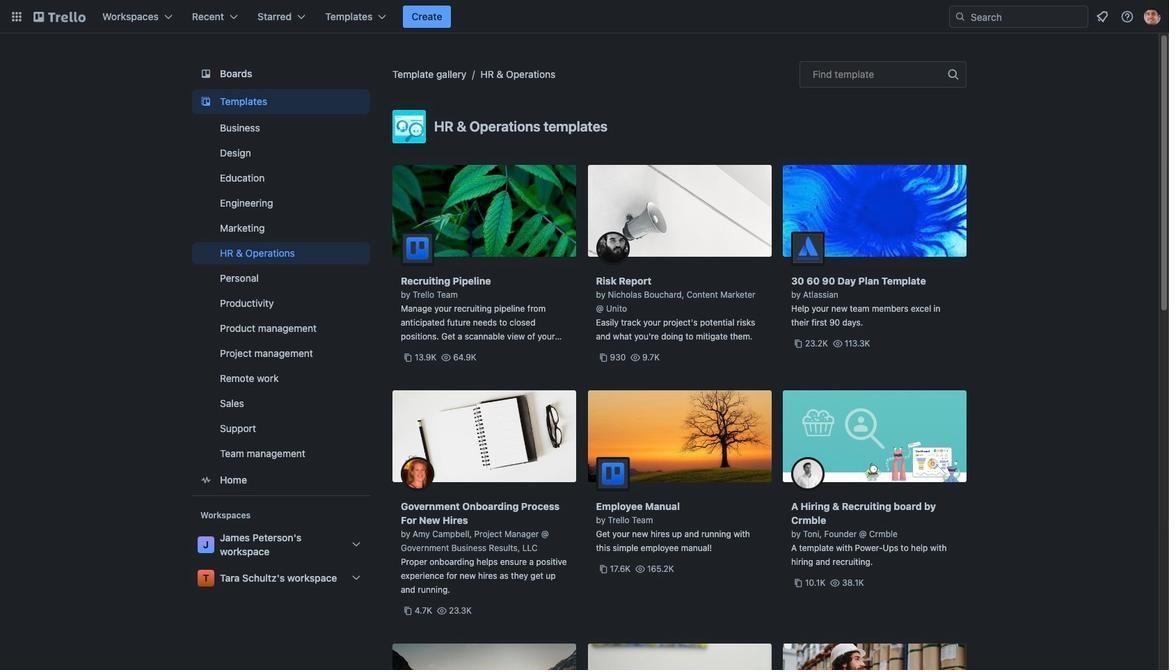 Task type: locate. For each thing, give the bounding box(es) containing it.
back to home image
[[33, 6, 86, 28]]

Search field
[[950, 6, 1089, 28]]

toni, founder @ crmble image
[[792, 457, 825, 491]]

1 horizontal spatial trello team image
[[596, 457, 630, 491]]

search image
[[955, 11, 966, 22]]

0 horizontal spatial trello team image
[[401, 232, 434, 265]]

home image
[[198, 472, 214, 489]]

open information menu image
[[1121, 10, 1135, 24]]

james peterson (jamespeterson93) image
[[1145, 8, 1161, 25]]

None field
[[800, 61, 967, 88]]

amy campbell, project manager @ government business results, llc image
[[401, 457, 434, 491]]

0 vertical spatial trello team image
[[401, 232, 434, 265]]

1 vertical spatial trello team image
[[596, 457, 630, 491]]

0 notifications image
[[1095, 8, 1111, 25]]

trello team image
[[401, 232, 434, 265], [596, 457, 630, 491]]



Task type: describe. For each thing, give the bounding box(es) containing it.
primary element
[[0, 0, 1170, 33]]

hr & operations icon image
[[393, 110, 426, 143]]

board image
[[198, 65, 214, 82]]

template board image
[[198, 93, 214, 110]]

atlassian image
[[792, 232, 825, 265]]

nicholas bouchard, content marketer @ unito image
[[596, 232, 630, 265]]



Task type: vqa. For each thing, say whether or not it's contained in the screenshot.
topmost the
no



